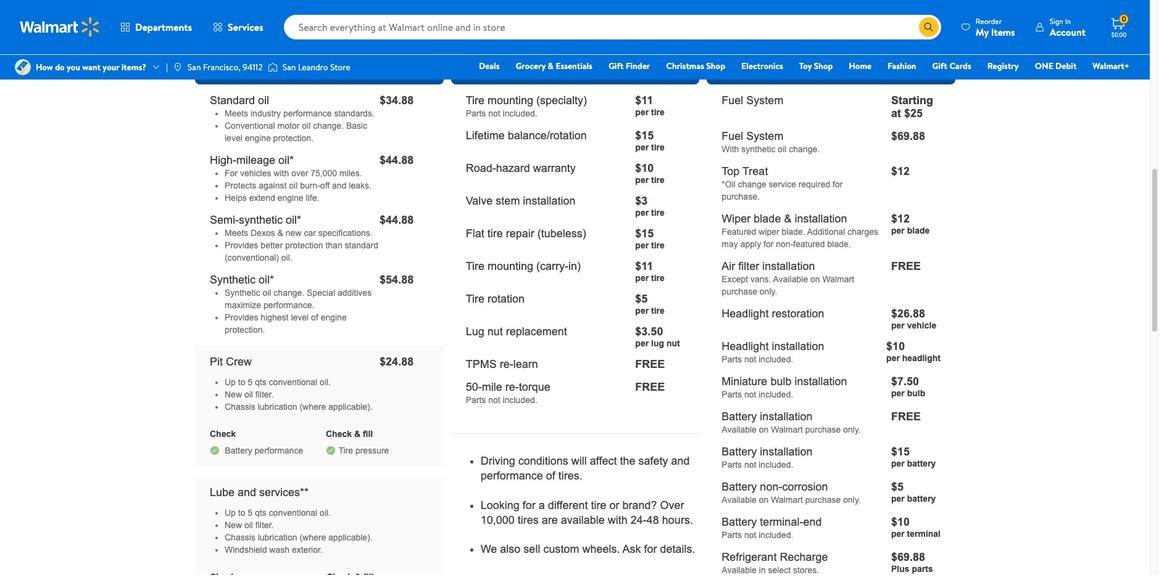 Task type: describe. For each thing, give the bounding box(es) containing it.
 image for san leandro store
[[268, 61, 278, 73]]

in
[[1065, 16, 1071, 26]]

sign in account
[[1050, 16, 1086, 39]]

grocery
[[516, 60, 546, 72]]

christmas
[[666, 60, 704, 72]]

electronics
[[741, 60, 783, 72]]

gift cards
[[932, 60, 971, 72]]

items
[[991, 25, 1015, 39]]

departments
[[135, 20, 192, 34]]

francisco,
[[203, 61, 240, 73]]

one debit link
[[1029, 59, 1082, 73]]

cards
[[949, 60, 971, 72]]

how
[[36, 61, 53, 73]]

Search search field
[[284, 15, 941, 39]]

one
[[1035, 60, 1053, 72]]

items?
[[121, 61, 146, 73]]

deals link
[[473, 59, 505, 73]]

reorder my items
[[976, 16, 1015, 39]]

you
[[67, 61, 80, 73]]

toy
[[799, 60, 812, 72]]

home
[[849, 60, 872, 72]]

essentials
[[556, 60, 592, 72]]

account
[[1050, 25, 1086, 39]]

|
[[166, 61, 168, 73]]

my
[[976, 25, 989, 39]]

gift for gift cards
[[932, 60, 947, 72]]

do
[[55, 61, 65, 73]]

shop for toy shop
[[814, 60, 833, 72]]

gift finder link
[[603, 59, 656, 73]]

your
[[103, 61, 119, 73]]

christmas shop
[[666, 60, 725, 72]]

san leandro store
[[282, 61, 350, 73]]

gift for gift finder
[[608, 60, 624, 72]]

walmart+ link
[[1087, 59, 1135, 73]]

grocery & essentials
[[516, 60, 592, 72]]

debit
[[1055, 60, 1077, 72]]

finder
[[626, 60, 650, 72]]

gift finder
[[608, 60, 650, 72]]

how do you want your items?
[[36, 61, 146, 73]]

94112
[[243, 61, 263, 73]]



Task type: vqa. For each thing, say whether or not it's contained in the screenshot.
Ounce
no



Task type: locate. For each thing, give the bounding box(es) containing it.
fashion
[[888, 60, 916, 72]]

gift inside gift cards link
[[932, 60, 947, 72]]

0 horizontal spatial shop
[[706, 60, 725, 72]]

san left leandro
[[282, 61, 296, 73]]

services button
[[202, 12, 274, 42]]

home link
[[843, 59, 877, 73]]

 image right "|"
[[173, 62, 183, 72]]

gift left cards
[[932, 60, 947, 72]]

one debit
[[1035, 60, 1077, 72]]

san
[[188, 61, 201, 73], [282, 61, 296, 73]]

toy shop link
[[794, 59, 838, 73]]

registry
[[987, 60, 1019, 72]]

grocery & essentials link
[[510, 59, 598, 73]]

san francisco, 94112
[[188, 61, 263, 73]]

gift inside gift finder link
[[608, 60, 624, 72]]

0 $0.00
[[1111, 14, 1126, 39]]

store
[[330, 61, 350, 73]]

shop
[[706, 60, 725, 72], [814, 60, 833, 72]]

search icon image
[[924, 22, 934, 32]]

services
[[228, 20, 263, 34]]

leandro
[[298, 61, 328, 73]]

san right "|"
[[188, 61, 201, 73]]

1 san from the left
[[188, 61, 201, 73]]

 image
[[268, 61, 278, 73], [173, 62, 183, 72]]

1 horizontal spatial gift
[[932, 60, 947, 72]]

departments button
[[110, 12, 202, 42]]

gift cards link
[[927, 59, 977, 73]]

gift left finder
[[608, 60, 624, 72]]

reorder
[[976, 16, 1002, 26]]

1 horizontal spatial san
[[282, 61, 296, 73]]

gift
[[608, 60, 624, 72], [932, 60, 947, 72]]

san for san francisco, 94112
[[188, 61, 201, 73]]

0 horizontal spatial san
[[188, 61, 201, 73]]

0 horizontal spatial  image
[[173, 62, 183, 72]]

walmart+
[[1093, 60, 1129, 72]]

san for san leandro store
[[282, 61, 296, 73]]

deals
[[479, 60, 500, 72]]

fashion link
[[882, 59, 922, 73]]

registry link
[[982, 59, 1024, 73]]

want
[[82, 61, 101, 73]]

christmas shop link
[[661, 59, 731, 73]]

2 shop from the left
[[814, 60, 833, 72]]

0 horizontal spatial gift
[[608, 60, 624, 72]]

shop for christmas shop
[[706, 60, 725, 72]]

 image right 94112
[[268, 61, 278, 73]]

1 gift from the left
[[608, 60, 624, 72]]

0
[[1122, 14, 1126, 24]]

&
[[548, 60, 554, 72]]

1 horizontal spatial shop
[[814, 60, 833, 72]]

shop right "christmas"
[[706, 60, 725, 72]]

2 san from the left
[[282, 61, 296, 73]]

Walmart Site-Wide search field
[[284, 15, 941, 39]]

toy shop
[[799, 60, 833, 72]]

shop right toy
[[814, 60, 833, 72]]

shop inside christmas shop link
[[706, 60, 725, 72]]

2 gift from the left
[[932, 60, 947, 72]]

electronics link
[[736, 59, 789, 73]]

 image
[[15, 59, 31, 75]]

shop inside "toy shop" link
[[814, 60, 833, 72]]

walmart image
[[20, 17, 100, 37]]

1 horizontal spatial  image
[[268, 61, 278, 73]]

$0.00
[[1111, 30, 1126, 39]]

sign
[[1050, 16, 1063, 26]]

1 shop from the left
[[706, 60, 725, 72]]

 image for san francisco, 94112
[[173, 62, 183, 72]]



